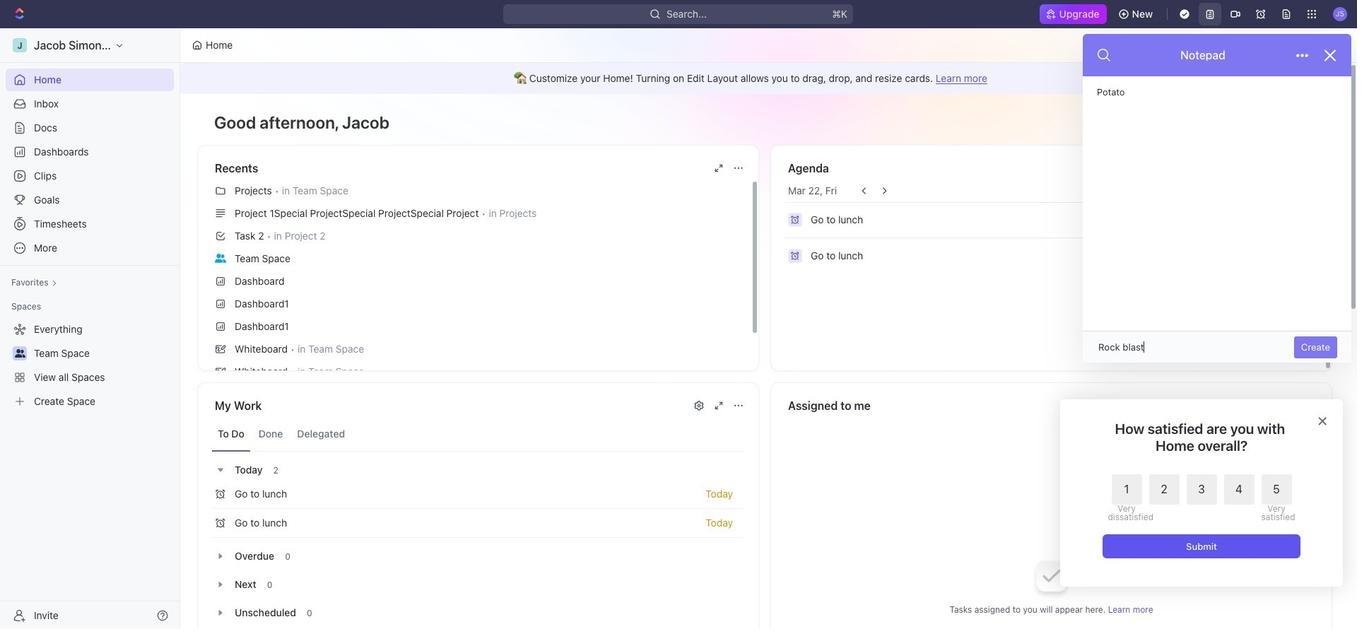 Task type: vqa. For each thing, say whether or not it's contained in the screenshot.
dialog
yes



Task type: locate. For each thing, give the bounding box(es) containing it.
jacob simon's workspace, , element
[[13, 38, 27, 52]]

dialog
[[1061, 399, 1343, 587]]

tab list
[[212, 417, 745, 452]]

option group
[[1108, 474, 1292, 522]]

sidebar navigation
[[0, 28, 183, 629]]

Create new note… text field
[[1097, 340, 1284, 355]]

tree
[[6, 318, 174, 413]]

user group image
[[215, 254, 226, 263]]

alert
[[180, 63, 1350, 94]]



Task type: describe. For each thing, give the bounding box(es) containing it.
user group image
[[14, 349, 25, 358]]

tree inside sidebar navigation
[[6, 318, 174, 413]]



